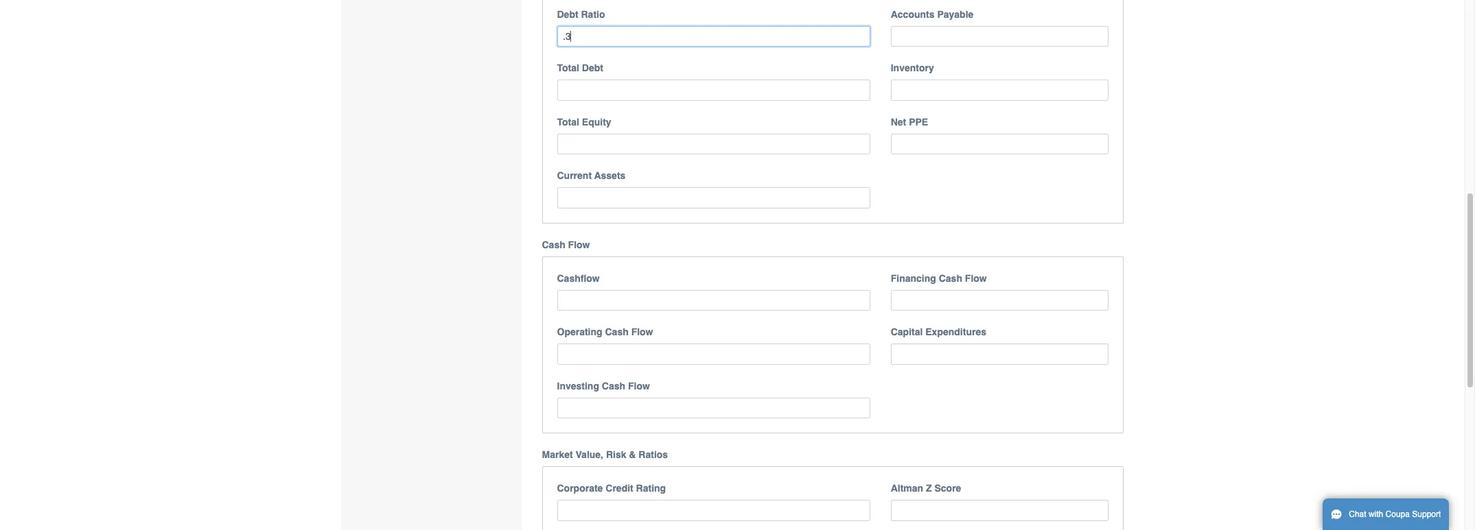 Task type: vqa. For each thing, say whether or not it's contained in the screenshot.
checkbox
no



Task type: locate. For each thing, give the bounding box(es) containing it.
investing cash flow
[[557, 381, 650, 392]]

Total Equity text field
[[557, 134, 870, 155]]

total left equity
[[557, 116, 579, 127]]

flow right investing
[[628, 381, 650, 392]]

Total Debt text field
[[557, 80, 870, 101]]

ppe
[[909, 116, 928, 127]]

flow right operating
[[631, 327, 653, 338]]

coupa
[[1386, 510, 1410, 520]]

1 total from the top
[[557, 63, 579, 74]]

cash right operating
[[605, 327, 629, 338]]

&
[[629, 450, 636, 461]]

Investing Cash Flow text field
[[557, 398, 870, 419]]

equity
[[582, 116, 611, 127]]

cash for investing cash flow
[[602, 381, 625, 392]]

ratios
[[639, 450, 668, 461]]

1 vertical spatial total
[[557, 116, 579, 127]]

credit
[[606, 483, 633, 494]]

cash right financing
[[939, 273, 962, 284]]

0 vertical spatial total
[[557, 63, 579, 74]]

cash right investing
[[602, 381, 625, 392]]

Altman Z Score text field
[[891, 500, 1109, 521]]

0 vertical spatial debt
[[557, 9, 578, 20]]

Accounts Payable text field
[[891, 26, 1109, 47]]

expenditures
[[926, 327, 986, 338]]

Net PPE text field
[[891, 134, 1109, 155]]

value,
[[576, 450, 603, 461]]

1 vertical spatial debt
[[582, 63, 603, 74]]

capital
[[891, 327, 923, 338]]

flow up the financing cash flow text box
[[965, 273, 987, 284]]

Capital Expenditures text field
[[891, 344, 1109, 365]]

with
[[1369, 510, 1383, 520]]

net ppe
[[891, 116, 928, 127]]

altman z score
[[891, 483, 961, 494]]

ratio
[[581, 9, 605, 20]]

cash up cashflow
[[542, 239, 565, 250]]

altman
[[891, 483, 923, 494]]

total down debt ratio
[[557, 63, 579, 74]]

flow
[[568, 239, 590, 250], [965, 273, 987, 284], [631, 327, 653, 338], [628, 381, 650, 392]]

total for total debt
[[557, 63, 579, 74]]

1 horizontal spatial debt
[[582, 63, 603, 74]]

financing cash flow
[[891, 273, 987, 284]]

total for total equity
[[557, 116, 579, 127]]

0 horizontal spatial debt
[[557, 9, 578, 20]]

debt left ratio
[[557, 9, 578, 20]]

total debt
[[557, 63, 603, 74]]

flow for investing cash flow
[[628, 381, 650, 392]]

Corporate Credit Rating text field
[[557, 500, 870, 521]]

Debt Ratio text field
[[557, 26, 870, 47]]

market value, risk & ratios
[[542, 450, 668, 461]]

cashflow
[[557, 273, 600, 284]]

total
[[557, 63, 579, 74], [557, 116, 579, 127]]

2 total from the top
[[557, 116, 579, 127]]

chat with coupa support button
[[1323, 499, 1449, 531]]

debt
[[557, 9, 578, 20], [582, 63, 603, 74]]

flow up cashflow
[[568, 239, 590, 250]]

risk
[[606, 450, 626, 461]]

debt down ratio
[[582, 63, 603, 74]]

cash
[[542, 239, 565, 250], [939, 273, 962, 284], [605, 327, 629, 338], [602, 381, 625, 392]]



Task type: describe. For each thing, give the bounding box(es) containing it.
current assets
[[557, 170, 626, 181]]

operating cash flow
[[557, 327, 653, 338]]

support
[[1412, 510, 1441, 520]]

accounts
[[891, 9, 935, 20]]

Financing Cash Flow text field
[[891, 290, 1109, 311]]

Cashflow text field
[[557, 290, 870, 311]]

z
[[926, 483, 932, 494]]

net
[[891, 116, 906, 127]]

financing
[[891, 273, 936, 284]]

accounts payable
[[891, 9, 974, 20]]

Inventory text field
[[891, 80, 1109, 101]]

chat
[[1349, 510, 1366, 520]]

flow for financing cash flow
[[965, 273, 987, 284]]

corporate
[[557, 483, 603, 494]]

capital expenditures
[[891, 327, 986, 338]]

chat with coupa support
[[1349, 510, 1441, 520]]

cash for operating cash flow
[[605, 327, 629, 338]]

current
[[557, 170, 592, 181]]

cash for financing cash flow
[[939, 273, 962, 284]]

flow for operating cash flow
[[631, 327, 653, 338]]

inventory
[[891, 63, 934, 74]]

corporate credit rating
[[557, 483, 666, 494]]

total equity
[[557, 116, 611, 127]]

investing
[[557, 381, 599, 392]]

payable
[[937, 9, 974, 20]]

cash flow
[[542, 239, 590, 250]]

market
[[542, 450, 573, 461]]

Current Assets text field
[[557, 187, 870, 208]]

debt ratio
[[557, 9, 605, 20]]

score
[[935, 483, 961, 494]]

assets
[[594, 170, 626, 181]]

rating
[[636, 483, 666, 494]]

operating
[[557, 327, 602, 338]]

Operating Cash Flow text field
[[557, 344, 870, 365]]



